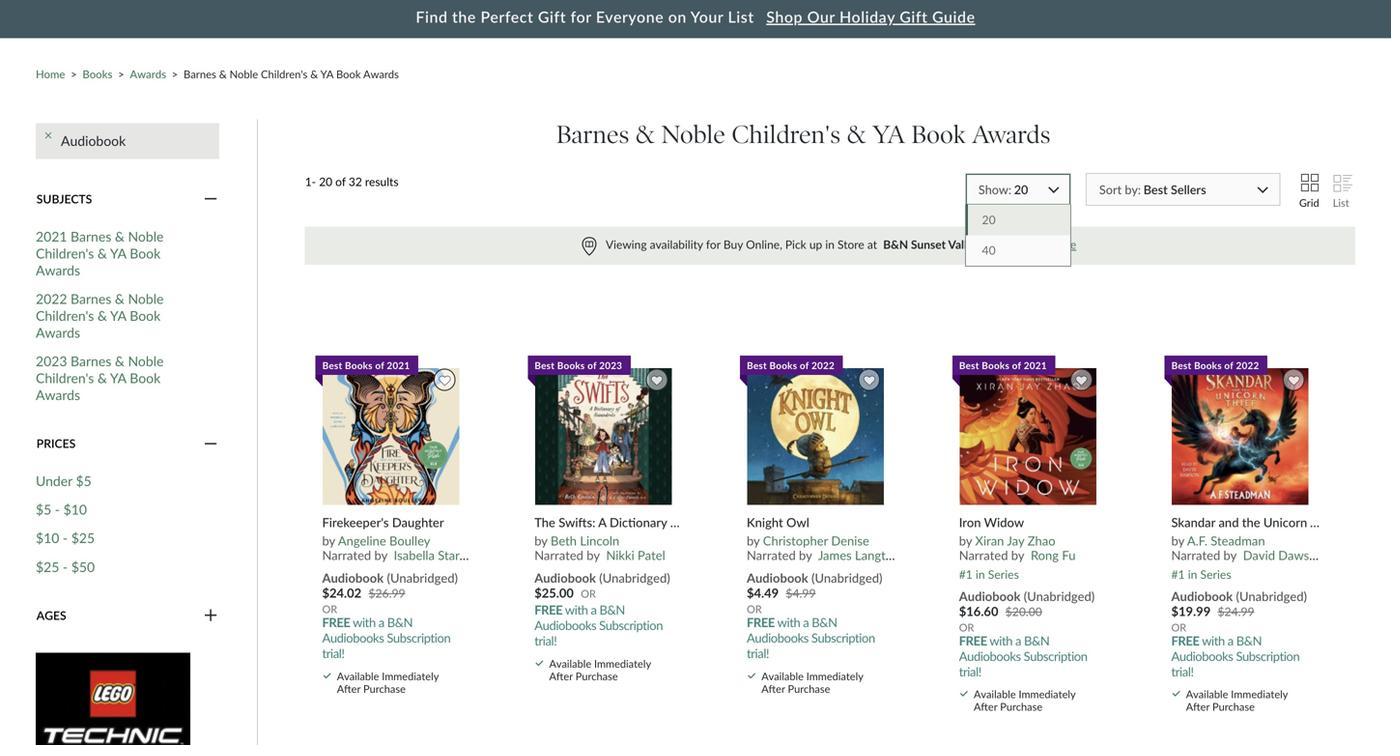 Task type: vqa. For each thing, say whether or not it's contained in the screenshot.
#4)
no



Task type: describe. For each thing, give the bounding box(es) containing it.
by left david
[[1224, 548, 1237, 563]]

a for $24.02
[[379, 615, 384, 630]]

subjects
[[37, 192, 92, 206]]

book for 2021 barnes & noble children's & ya book awards
[[130, 245, 161, 261]]

david dawson link
[[1244, 548, 1324, 563]]

b&n audiobooks subscription trial! for $19.99
[[1172, 633, 1300, 679]]

b&n down $20.00
[[1024, 633, 1050, 648]]

dawson
[[1279, 548, 1324, 563]]

change my store link
[[987, 237, 1079, 252]]

on
[[669, 7, 687, 26]]

james langton link
[[818, 548, 900, 563]]

trial! for $16.60
[[959, 664, 982, 679]]

change
[[989, 237, 1028, 251]]

nikki patel link
[[606, 548, 666, 563]]

$24.99
[[1218, 604, 1255, 618]]

beth lincoln link
[[551, 533, 620, 548]]

(unabridged) inside audiobook (unabridged) $16.60 $20.00 or
[[1024, 588, 1095, 604]]

best books of 2023
[[535, 359, 623, 371]]

best for iron widow
[[960, 359, 980, 371]]

0 vertical spatial $5
[[76, 472, 92, 489]]

audiobooks for $25.00
[[535, 618, 597, 633]]

after purchase for $25.00
[[549, 670, 618, 683]]

2022 barnes & noble children's & ya book awards link
[[36, 290, 196, 341]]

awards link
[[130, 68, 166, 81]]

daughter
[[392, 515, 444, 530]]

results
[[365, 175, 399, 189]]

2021 inside 2021 barnes & noble children's & ya book awards
[[36, 228, 67, 244]]

audiobook (unabridged) $4.49 $4.99 or
[[747, 570, 883, 616]]

2021 barnes & noble children's & ya book awards link
[[36, 228, 196, 279]]

my
[[1031, 237, 1047, 251]]

$5 - $10
[[36, 501, 87, 518]]

xiran
[[976, 533, 1005, 548]]

book for 2023 barnes & noble children's & ya book awards
[[130, 370, 161, 386]]

best for skandar and the unicorn thief
[[1172, 359, 1192, 371]]

audiobooks for $24.02
[[322, 630, 384, 646]]

awards inside 2022 barnes & noble children's & ya book awards
[[36, 324, 80, 341]]

rong
[[1031, 548, 1059, 563]]

2022 for skandar and the unicorn thief
[[1237, 359, 1260, 371]]

the inside skandar and the unicorn thief by a.f. steadman narrated by david dawson #1 in series
[[1243, 515, 1261, 530]]

of…
[[671, 515, 691, 530]]

and
[[1219, 515, 1239, 530]]

40
[[982, 243, 996, 257]]

$26.99
[[369, 586, 405, 600]]

by down iron
[[959, 533, 972, 548]]

by left boulley
[[375, 548, 388, 563]]

available immediately after purchase for $25.00
[[549, 657, 651, 683]]

of for skandar and the unicorn thief
[[1225, 359, 1234, 371]]

best books of 2022 for skandar and the unicorn thief
[[1172, 359, 1260, 371]]

ya for 2023 barnes & noble children's & ya book awards
[[110, 370, 126, 386]]

knight owl image
[[747, 367, 885, 506]]

available for $25.00
[[549, 657, 592, 670]]

xiran jay zhao link
[[976, 533, 1056, 548]]

#1 inside iron widow by xiran jay zhao narrated by rong fu #1 in series
[[959, 567, 973, 581]]

available down $19.99 link
[[1187, 688, 1229, 701]]

skandar and the unicorn thief link
[[1172, 515, 1339, 530]]

best for firekeeper's daughter
[[322, 359, 343, 371]]

under $5
[[36, 472, 92, 489]]

the swifts: a dictionary of scoundrels image
[[534, 367, 673, 506]]

audiobooks for $19.99
[[1172, 648, 1234, 664]]

#1 in series link for narrated
[[959, 562, 1019, 581]]

books for firekeeper's daughter
[[345, 359, 373, 371]]

knight owl link
[[747, 515, 897, 530]]

1- 20 of 32 results
[[305, 175, 399, 189]]

thief
[[1311, 515, 1339, 530]]

plus image
[[204, 607, 217, 624]]

swifts:
[[559, 515, 596, 530]]

availability
[[650, 237, 703, 251]]

knight
[[747, 515, 784, 530]]

firekeeper's daughter link
[[322, 515, 472, 530]]

$24.02
[[322, 585, 362, 601]]

free with a for $4.49
[[747, 615, 809, 630]]

subscription for isabella star lablanc
[[387, 630, 451, 646]]

2023 inside 2023 barnes & noble children's & ya book awards
[[36, 353, 67, 369]]

series inside iron widow by xiran jay zhao narrated by rong fu #1 in series
[[988, 567, 1019, 581]]

after purchase for $4.49
[[762, 682, 831, 695]]

by down firekeeper's
[[322, 533, 335, 548]]

or for $24.02
[[322, 603, 337, 616]]

1-
[[305, 175, 316, 189]]

(unabridged) for james
[[812, 570, 883, 586]]

$10 - $25 link
[[36, 530, 95, 547]]

dictionary
[[610, 515, 667, 530]]

40 link
[[966, 235, 1071, 266]]

available for $24.02
[[337, 670, 379, 683]]

books for skandar and the unicorn thief
[[1195, 359, 1222, 371]]

2022 barnes & noble children's & ya book awards
[[36, 290, 164, 341]]

b&n audiobooks subscription trial! for $16.60
[[959, 633, 1088, 679]]

audiobook (unabridged) $16.60 $20.00 or
[[959, 588, 1095, 634]]

with for $24.02
[[353, 615, 376, 630]]

by left rong
[[1012, 548, 1025, 563]]

list link
[[1333, 174, 1350, 209]]

the swifts: a dictionary of… link
[[535, 515, 691, 530]]

0 horizontal spatial the
[[452, 7, 476, 26]]

$16.60 link
[[959, 602, 999, 620]]

free for $4.49
[[747, 615, 775, 630]]

1 gift from the left
[[538, 7, 566, 26]]

2023 barnes & noble children's & ya book awards
[[36, 353, 164, 403]]

of for firekeeper's daughter
[[375, 359, 384, 371]]

0 horizontal spatial list
[[728, 7, 754, 26]]

audiobook for audiobook (unabridged) $19.99 $24.99 or
[[1172, 588, 1233, 604]]

narrated inside the swifts: a dictionary of… by beth lincoln narrated by nikki patel
[[535, 548, 584, 563]]

1 vertical spatial for
[[706, 237, 721, 251]]

check image for $25.00
[[536, 661, 544, 667]]

viewing availability for buy online, pick up in store at b&n sunset valley change my store
[[606, 237, 1077, 251]]

b&n audiobooks subscription trial! for $4.49
[[747, 615, 875, 661]]

prices button
[[36, 435, 219, 453]]

skandar and the unicorn thief image
[[1171, 367, 1310, 506]]

grid view active image
[[1300, 173, 1317, 197]]

region containing viewing availability for buy online, pick up in store at
[[305, 227, 1356, 265]]

audiobook for audiobook (unabridged) $25.00 or
[[535, 570, 596, 586]]

by left nikki
[[587, 548, 600, 563]]

0 vertical spatial for
[[571, 7, 592, 26]]

book for 2022 barnes & noble children's & ya book awards
[[130, 307, 161, 324]]

narrated inside firekeeper's daughter by angeline boulley narrated by isabella star lablanc
[[322, 548, 371, 563]]

(unabridged) for lincoln
[[599, 570, 670, 586]]

best sellers link
[[1086, 173, 1281, 211]]

owl
[[787, 515, 810, 530]]

with for $16.60
[[990, 633, 1013, 648]]

holiday
[[840, 7, 896, 26]]

noble for 2022 barnes & noble children's & ya book awards
[[128, 290, 164, 307]]

books for iron widow
[[982, 359, 1010, 371]]

2023 barnes & noble children's & ya book awards link
[[36, 353, 196, 404]]

by left james
[[799, 548, 812, 563]]

$16.60
[[959, 603, 999, 619]]

a for $16.60
[[1016, 633, 1022, 648]]

#1 in series link for a.f.
[[1172, 562, 1232, 581]]

iron widow by xiran jay zhao narrated by rong fu #1 in series
[[959, 515, 1076, 581]]

$10 inside $5 - $10 link
[[63, 501, 87, 518]]

david
[[1244, 548, 1276, 563]]

after purchase for $24.02
[[337, 682, 406, 695]]

patel
[[638, 548, 666, 563]]

zhao
[[1028, 533, 1056, 548]]

$50
[[71, 559, 95, 575]]

iron
[[959, 515, 981, 530]]

perfect
[[481, 7, 534, 26]]

$4.99
[[786, 586, 816, 600]]

skandar
[[1172, 515, 1216, 530]]

a.f.
[[1188, 533, 1208, 548]]

pick
[[786, 237, 807, 251]]

free for $25.00
[[535, 602, 563, 618]]

unicorn
[[1264, 515, 1308, 530]]

angeline boulley link
[[338, 533, 431, 548]]

knight owl by christopher denise narrated by james langton
[[747, 515, 900, 563]]

awards inside 2021 barnes & noble children's & ya book awards
[[36, 262, 80, 278]]

ages
[[37, 608, 66, 622]]

barnes for 2022 barnes & noble children's & ya book awards
[[71, 290, 111, 307]]

or for $16.60
[[959, 621, 975, 634]]

audiobook (unabridged) $19.99 $24.99 or
[[1172, 588, 1308, 634]]

under
[[36, 472, 72, 489]]

0 vertical spatial barnes & noble children's & ya book awards
[[184, 68, 399, 81]]

- for $5
[[55, 501, 60, 518]]

2 gift from the left
[[900, 7, 928, 26]]

subscription down audiobook (unabridged) $16.60 $20.00 or
[[1024, 648, 1088, 664]]

shop
[[767, 7, 803, 26]]

1 store from the left
[[838, 237, 865, 251]]

under $5 link
[[36, 472, 92, 489]]

- for $25
[[63, 559, 68, 575]]

by down the
[[535, 533, 548, 548]]

the
[[535, 515, 556, 530]]

immediately for $24.02
[[382, 670, 439, 683]]

children's for 2023 barnes & noble children's & ya book awards
[[36, 370, 94, 386]]

steadman
[[1211, 533, 1266, 548]]

narrated inside iron widow by xiran jay zhao narrated by rong fu #1 in series
[[959, 548, 1008, 563]]

firekeeper's daughter by angeline boulley narrated by isabella star lablanc
[[322, 515, 506, 563]]

firekeeper's
[[322, 515, 389, 530]]

sellers
[[1171, 182, 1207, 197]]

- for $10
[[63, 530, 68, 546]]

#1 inside skandar and the unicorn thief by a.f. steadman narrated by david dawson #1 in series
[[1172, 567, 1185, 581]]

find the perfect gift for everyone on your list shop our holiday gift guide
[[416, 7, 976, 26]]

list box containing 20
[[965, 205, 1072, 267]]

a for $25.00
[[591, 602, 597, 618]]

$19.99 link
[[1172, 602, 1211, 620]]

free for $16.60
[[959, 633, 987, 648]]

$4.49
[[747, 585, 779, 601]]

(unabridged) inside audiobook (unabridged) $19.99 $24.99 or
[[1237, 588, 1308, 604]]



Task type: locate. For each thing, give the bounding box(es) containing it.
check image down $24.02 link
[[323, 674, 331, 679]]

star
[[438, 548, 460, 563]]

noble inside 2021 barnes & noble children's & ya book awards
[[128, 228, 164, 244]]

0 vertical spatial check image
[[536, 661, 544, 667]]

a for $4.49
[[803, 615, 809, 630]]

best sellers
[[1144, 182, 1207, 197]]

or
[[581, 587, 596, 600], [322, 603, 337, 616], [747, 603, 762, 616], [959, 621, 975, 634], [1172, 621, 1187, 634]]

isabella star lablanc link
[[394, 548, 506, 563]]

children's inside 2022 barnes & noble children's & ya book awards
[[36, 307, 94, 324]]

1 horizontal spatial 2023
[[599, 359, 623, 371]]

b&n for james langton
[[812, 615, 838, 630]]

or down $24.02 link
[[322, 603, 337, 616]]

ya inside 2023 barnes & noble children's & ya book awards
[[110, 370, 126, 386]]

with down $4.99
[[778, 615, 801, 630]]

lablanc
[[463, 548, 506, 563]]

a down $4.99
[[803, 615, 809, 630]]

1 vertical spatial $10
[[36, 530, 59, 546]]

in inside skandar and the unicorn thief by a.f. steadman narrated by david dawson #1 in series
[[1188, 567, 1198, 581]]

or inside audiobook (unabridged) $25.00 or
[[581, 587, 596, 600]]

#1
[[959, 567, 973, 581], [1172, 567, 1185, 581]]

narrated
[[322, 548, 371, 563], [535, 548, 584, 563], [747, 548, 796, 563], [959, 548, 1008, 563], [1172, 548, 1221, 563]]

1 horizontal spatial the
[[1243, 515, 1261, 530]]

noble
[[230, 68, 258, 81], [661, 120, 726, 150], [128, 228, 164, 244], [128, 290, 164, 307], [128, 353, 164, 369]]

free with a down '$4.49' link
[[747, 615, 809, 630]]

or inside audiobook (unabridged) $16.60 $20.00 or
[[959, 621, 975, 634]]

1 #1 in series link from the left
[[959, 562, 1019, 581]]

20 inside 20 link
[[982, 213, 996, 227]]

by left "a.f."
[[1172, 533, 1185, 548]]

narrated down iron
[[959, 548, 1008, 563]]

or inside audiobook (unabridged) $4.49 $4.99 or
[[747, 603, 762, 616]]

b&n audiobooks subscription trial! down $4.99
[[747, 615, 875, 661]]

of for iron widow
[[1012, 359, 1022, 371]]

1 horizontal spatial #1
[[1172, 567, 1185, 581]]

christopher
[[763, 533, 828, 548]]

of for knight owl
[[800, 359, 809, 371]]

a down $20.00
[[1016, 633, 1022, 648]]

a down $24.99
[[1228, 633, 1234, 648]]

$24.02 link
[[322, 584, 362, 602]]

with for $25.00
[[565, 602, 588, 618]]

free down $19.99 link
[[1172, 633, 1200, 648]]

books for the swifts: a dictionary of…
[[557, 359, 585, 371]]

1 narrated from the left
[[322, 548, 371, 563]]

0 horizontal spatial barnes & noble children's & ya book awards
[[184, 68, 399, 81]]

subscription down audiobook (unabridged) $25.00 or
[[599, 618, 663, 633]]

b&n down $4.99
[[812, 615, 838, 630]]

available for $4.49
[[762, 670, 804, 683]]

in inside region
[[826, 237, 835, 251]]

b&n audiobooks subscription trial! down $20.00
[[959, 633, 1088, 679]]

ya inside 2021 barnes & noble children's & ya book awards
[[110, 245, 126, 261]]

2021 barnes & noble children's & ya book awards
[[36, 228, 164, 278]]

audiobook right close modal image
[[61, 133, 126, 149]]

#1 in series link down xiran
[[959, 562, 1019, 581]]

0 vertical spatial $25
[[71, 530, 95, 546]]

free with a down $16.60 link
[[959, 633, 1022, 648]]

subscription for nikki patel
[[599, 618, 663, 633]]

(unabridged) inside audiobook (unabridged) $25.00 or
[[599, 570, 670, 586]]

b&n audiobooks subscription trial! for $24.02
[[322, 615, 451, 661]]

list box
[[965, 205, 1072, 267]]

narrated down "knight"
[[747, 548, 796, 563]]

audiobook up the $26.99
[[322, 570, 384, 586]]

barnes inside 2021 barnes & noble children's & ya book awards
[[71, 228, 111, 244]]

narrated down skandar
[[1172, 548, 1221, 563]]

barnes inside 2023 barnes & noble children's & ya book awards
[[71, 353, 111, 369]]

(unabridged)
[[387, 570, 458, 586], [599, 570, 670, 586], [812, 570, 883, 586], [1024, 588, 1095, 604], [1237, 588, 1308, 604]]

best books of 2022 for knight owl
[[747, 359, 835, 371]]

viewing
[[606, 237, 647, 251]]

(unabridged) up $24.99
[[1237, 588, 1308, 604]]

books for knight owl
[[770, 359, 798, 371]]

available immediately after purchase down the $26.99
[[337, 670, 439, 695]]

b&n
[[600, 602, 625, 618], [387, 615, 413, 630], [812, 615, 838, 630], [1024, 633, 1050, 648], [1237, 633, 1262, 648]]

with down $24.02 link
[[353, 615, 376, 630]]

2 best books of 2022 from the left
[[1172, 359, 1260, 371]]

trial! down $24.02 link
[[322, 646, 345, 661]]

a for $19.99
[[1228, 633, 1234, 648]]

20 link
[[966, 205, 1071, 235]]

in down "a.f."
[[1188, 567, 1198, 581]]

1 horizontal spatial best books of 2021
[[960, 359, 1047, 371]]

or for $19.99
[[1172, 621, 1187, 634]]

0 horizontal spatial #1 in series link
[[959, 562, 1019, 581]]

the right find
[[452, 7, 476, 26]]

a
[[598, 515, 607, 530]]

0 horizontal spatial store
[[838, 237, 865, 251]]

2 horizontal spatial in
[[1188, 567, 1198, 581]]

2022 inside 2022 barnes & noble children's & ya book awards
[[36, 290, 67, 307]]

20 right '1-' on the top of page
[[319, 175, 333, 189]]

free with a down $24.02 link
[[322, 615, 384, 630]]

0 horizontal spatial best books of 2021
[[322, 359, 410, 371]]

5 narrated from the left
[[1172, 548, 1221, 563]]

1 horizontal spatial for
[[706, 237, 721, 251]]

available immediately after purchase for $4.49
[[762, 670, 864, 695]]

1 vertical spatial the
[[1243, 515, 1261, 530]]

free for $24.02
[[322, 615, 350, 630]]

1 best books of 2021 from the left
[[322, 359, 410, 371]]

james
[[818, 548, 852, 563]]

2 vertical spatial -
[[63, 559, 68, 575]]

trial! down '$4.49' link
[[747, 646, 769, 661]]

free
[[535, 602, 563, 618], [322, 615, 350, 630], [747, 615, 775, 630], [959, 633, 987, 648], [1172, 633, 1200, 648]]

audiobooks down $25.00 'link' on the bottom left of the page
[[535, 618, 597, 633]]

with down $16.60 link
[[990, 633, 1013, 648]]

book inside 2023 barnes & noble children's & ya book awards
[[130, 370, 161, 386]]

audiobook (unabridged) $24.02 $26.99 or
[[322, 570, 458, 616]]

subscription down audiobook (unabridged) $19.99 $24.99 or
[[1236, 648, 1300, 664]]

0 horizontal spatial $5
[[36, 501, 51, 518]]

gift left guide
[[900, 7, 928, 26]]

available immediately after purchase for $24.02
[[337, 670, 439, 695]]

lincoln
[[580, 533, 620, 548]]

1 horizontal spatial check image
[[536, 661, 544, 667]]

2 #1 in series link from the left
[[1172, 562, 1232, 581]]

0 horizontal spatial 2023
[[36, 353, 67, 369]]

free down $24.02 link
[[322, 615, 350, 630]]

grid link
[[1300, 173, 1320, 209]]

free with a
[[535, 602, 597, 618], [322, 615, 384, 630], [747, 615, 809, 630], [959, 633, 1022, 648], [1172, 633, 1234, 648]]

or inside audiobook (unabridged) $19.99 $24.99 or
[[1172, 621, 1187, 634]]

subscription down audiobook (unabridged) $24.02 $26.99 or
[[387, 630, 451, 646]]

store right my
[[1050, 237, 1077, 251]]

prices
[[37, 437, 76, 451]]

#1 in series link
[[959, 562, 1019, 581], [1172, 562, 1232, 581]]

- up $25 - $50
[[63, 530, 68, 546]]

1 vertical spatial check image
[[1173, 692, 1181, 697]]

available
[[549, 657, 592, 670], [337, 670, 379, 683], [762, 670, 804, 683], [974, 688, 1016, 701], [1187, 688, 1229, 701]]

grid
[[1300, 196, 1320, 209]]

the
[[452, 7, 476, 26], [1243, 515, 1261, 530]]

audiobooks down $16.60 link
[[959, 648, 1021, 664]]

1 horizontal spatial 2021
[[387, 359, 410, 371]]

audiobook link
[[61, 133, 126, 150]]

$5 right under
[[76, 472, 92, 489]]

trial! for $19.99
[[1172, 664, 1194, 679]]

the right and at the bottom of the page
[[1243, 515, 1261, 530]]

audiobooks for $16.60
[[959, 648, 1021, 664]]

children's inside 2023 barnes & noble children's & ya book awards
[[36, 370, 94, 386]]

trial! down $19.99 link
[[1172, 664, 1194, 679]]

children's for 2022 barnes & noble children's & ya book awards
[[36, 307, 94, 324]]

check image down '$4.49' link
[[748, 674, 756, 679]]

store left at
[[838, 237, 865, 251]]

trial! for $4.49
[[747, 646, 769, 661]]

books link
[[83, 68, 113, 81]]

immediately down audiobook (unabridged) $4.49 $4.99 or
[[807, 670, 864, 683]]

(unabridged) down the isabella
[[387, 570, 458, 586]]

close modal image
[[45, 133, 51, 150]]

#1 up $16.60
[[959, 567, 973, 581]]

2022 for knight owl
[[812, 359, 835, 371]]

the swifts: a dictionary of… by beth lincoln narrated by nikki patel
[[535, 515, 691, 563]]

1 horizontal spatial barnes & noble children's & ya book awards
[[557, 120, 1051, 150]]

(unabridged) down nikki patel link
[[599, 570, 670, 586]]

2 narrated from the left
[[535, 548, 584, 563]]

best for the swifts: a dictionary of…
[[535, 359, 555, 371]]

valley
[[949, 237, 980, 251]]

book inside 2021 barnes & noble children's & ya book awards
[[130, 245, 161, 261]]

audiobook up $24.99
[[1172, 588, 1233, 604]]

(unabridged) inside audiobook (unabridged) $24.02 $26.99 or
[[387, 570, 458, 586]]

available immediately after purchase down $24.99
[[1187, 688, 1288, 713]]

1 horizontal spatial gift
[[900, 7, 928, 26]]

available down $24.02 link
[[337, 670, 379, 683]]

minus image
[[204, 435, 217, 453]]

&
[[219, 68, 227, 81], [310, 68, 318, 81], [636, 120, 655, 150], [847, 120, 867, 150], [115, 228, 125, 244], [98, 245, 107, 261], [115, 290, 125, 307], [98, 307, 107, 324], [115, 353, 125, 369], [98, 370, 107, 386]]

audiobooks for $4.49
[[747, 630, 809, 646]]

check image down $16.60 link
[[961, 692, 968, 697]]

b&n for nikki patel
[[600, 602, 625, 618]]

1 series from the left
[[988, 567, 1019, 581]]

audiobook inside audiobook (unabridged) $19.99 $24.99 or
[[1172, 588, 1233, 604]]

2 series from the left
[[1201, 567, 1232, 581]]

$4.49 link
[[747, 584, 779, 602]]

or for $4.49
[[747, 603, 762, 616]]

iron widow link
[[959, 515, 1109, 530]]

2021 for firekeeper's daughter
[[387, 359, 410, 371]]

available down $4.99
[[762, 670, 804, 683]]

trial! for $24.02
[[322, 646, 345, 661]]

children's inside 2021 barnes & noble children's & ya book awards
[[36, 245, 94, 261]]

audiobook (unabridged) $25.00 or
[[535, 570, 670, 601]]

online,
[[746, 237, 783, 251]]

available immediately after purchase down $20.00
[[974, 688, 1076, 713]]

awards inside 2023 barnes & noble children's & ya book awards
[[36, 387, 80, 403]]

barnes inside 2022 barnes & noble children's & ya book awards
[[71, 290, 111, 307]]

guide
[[933, 7, 976, 26]]

available immediately after purchase down audiobook (unabridged) $4.49 $4.99 or
[[762, 670, 864, 695]]

0 horizontal spatial series
[[988, 567, 1019, 581]]

with
[[565, 602, 588, 618], [353, 615, 376, 630], [778, 615, 801, 630], [990, 633, 1013, 648], [1202, 633, 1225, 648]]

1 vertical spatial $25
[[36, 559, 59, 575]]

immediately
[[594, 657, 651, 670], [382, 670, 439, 683], [807, 670, 864, 683], [1019, 688, 1076, 701], [1231, 688, 1288, 701]]

$25 - $50
[[36, 559, 95, 575]]

series inside skandar and the unicorn thief by a.f. steadman narrated by david dawson #1 in series
[[1201, 567, 1232, 581]]

$25 up $50 at the left bottom of the page
[[71, 530, 95, 546]]

1 horizontal spatial $10
[[63, 501, 87, 518]]

free with a for $16.60
[[959, 633, 1022, 648]]

(unabridged) inside audiobook (unabridged) $4.49 $4.99 or
[[812, 570, 883, 586]]

free with a down $19.99 link
[[1172, 633, 1234, 648]]

(unabridged) for isabella
[[387, 570, 458, 586]]

in down xiran
[[976, 567, 985, 581]]

best books of 2021 for firekeeper's daughter
[[322, 359, 410, 371]]

0 vertical spatial -
[[55, 501, 60, 518]]

0 horizontal spatial $10
[[36, 530, 59, 546]]

list view active image
[[1333, 174, 1350, 197]]

narrated inside skandar and the unicorn thief by a.f. steadman narrated by david dawson #1 in series
[[1172, 548, 1221, 563]]

free with a for $25.00
[[535, 602, 597, 618]]

-
[[55, 501, 60, 518], [63, 530, 68, 546], [63, 559, 68, 575]]

best for knight owl
[[747, 359, 767, 371]]

noble inside 2023 barnes & noble children's & ya book awards
[[128, 353, 164, 369]]

b&n audiobooks subscription trial! down audiobook (unabridged) $25.00 or
[[535, 602, 663, 649]]

series down a.f. steadman link
[[1201, 567, 1232, 581]]

advertisement region
[[36, 653, 190, 745]]

1 horizontal spatial #1 in series link
[[1172, 562, 1232, 581]]

everyone
[[596, 7, 664, 26]]

0 horizontal spatial in
[[826, 237, 835, 251]]

audiobooks
[[535, 618, 597, 633], [322, 630, 384, 646], [747, 630, 809, 646], [959, 648, 1021, 664], [1172, 648, 1234, 664]]

1 vertical spatial 20
[[982, 213, 996, 227]]

noble inside 2022 barnes & noble children's & ya book awards
[[128, 290, 164, 307]]

subscription down audiobook (unabridged) $4.49 $4.99 or
[[812, 630, 875, 646]]

free down '$4.49' link
[[747, 615, 775, 630]]

noble for 2023 barnes & noble children's & ya book awards
[[128, 353, 164, 369]]

audiobook for audiobook
[[61, 133, 126, 149]]

barnes for 2021 barnes & noble children's & ya book awards
[[71, 228, 111, 244]]

2021
[[36, 228, 67, 244], [387, 359, 410, 371], [1024, 359, 1047, 371]]

0 horizontal spatial 2021
[[36, 228, 67, 244]]

buy
[[724, 237, 743, 251]]

by down "knight"
[[747, 533, 760, 548]]

minus image
[[204, 191, 217, 208]]

find
[[416, 7, 448, 26]]

free with a for $19.99
[[1172, 633, 1234, 648]]

1 vertical spatial check image
[[323, 674, 331, 679]]

2 horizontal spatial 2022
[[1237, 359, 1260, 371]]

barnes for 2023 barnes & noble children's & ya book awards
[[71, 353, 111, 369]]

ya inside 2022 barnes & noble children's & ya book awards
[[110, 307, 126, 324]]

$20.00
[[1006, 604, 1043, 618]]

subscription for james langton
[[812, 630, 875, 646]]

or down $16.60 link
[[959, 621, 975, 634]]

ya for 2022 barnes & noble children's & ya book awards
[[110, 307, 126, 324]]

0 horizontal spatial #1
[[959, 567, 973, 581]]

or right $25.00 'link' on the bottom left of the page
[[581, 587, 596, 600]]

1 best books of 2022 from the left
[[747, 359, 835, 371]]

1 horizontal spatial $5
[[76, 472, 92, 489]]

trial! for $25.00
[[535, 633, 557, 649]]

with down $25.00
[[565, 602, 588, 618]]

$5 - $10 link
[[36, 501, 87, 518]]

free for $19.99
[[1172, 633, 1200, 648]]

$10
[[63, 501, 87, 518], [36, 530, 59, 546]]

2 vertical spatial check image
[[961, 692, 968, 697]]

1 horizontal spatial store
[[1050, 237, 1077, 251]]

1 vertical spatial barnes & noble children's & ya book awards
[[557, 120, 1051, 150]]

subjects button
[[36, 191, 219, 208]]

home
[[36, 68, 65, 81]]

b&n down the $26.99
[[387, 615, 413, 630]]

store
[[838, 237, 865, 251], [1050, 237, 1077, 251]]

with for $4.49
[[778, 615, 801, 630]]

#1 in series link down "a.f."
[[1172, 562, 1232, 581]]

audiobooks down '$4.49' link
[[747, 630, 809, 646]]

list right your
[[728, 7, 754, 26]]

trial! down $25.00 'link' on the bottom left of the page
[[535, 633, 557, 649]]

immediately down audiobook (unabridged) $16.60 $20.00 or
[[1019, 688, 1076, 701]]

boulley
[[389, 533, 431, 548]]

check image for $24.02
[[323, 674, 331, 679]]

$5
[[76, 472, 92, 489], [36, 501, 51, 518]]

with for $19.99
[[1202, 633, 1225, 648]]

audiobook inside audiobook (unabridged) $4.49 $4.99 or
[[747, 570, 809, 586]]

b&n down audiobook (unabridged) $25.00 or
[[600, 602, 625, 618]]

audiobook up $4.99
[[747, 570, 809, 586]]

available immediately after purchase
[[549, 657, 651, 683], [337, 670, 439, 695], [762, 670, 864, 695], [974, 688, 1076, 713], [1187, 688, 1288, 713]]

$25 down the $10 - $25 link
[[36, 559, 59, 575]]

0 horizontal spatial 20
[[319, 175, 333, 189]]

3 narrated from the left
[[747, 548, 796, 563]]

4 narrated from the left
[[959, 548, 1008, 563]]

b&n down $24.99
[[1237, 633, 1262, 648]]

$25
[[71, 530, 95, 546], [36, 559, 59, 575]]

1 horizontal spatial check image
[[1173, 692, 1181, 697]]

audiobook
[[61, 133, 126, 149], [322, 570, 384, 586], [535, 570, 596, 586], [747, 570, 809, 586], [959, 588, 1021, 604], [1172, 588, 1233, 604]]

audiobook inside audiobook (unabridged) $25.00 or
[[535, 570, 596, 586]]

audiobook for audiobook (unabridged) $24.02 $26.99 or
[[322, 570, 384, 586]]

1 horizontal spatial list
[[1333, 196, 1350, 209]]

region
[[305, 227, 1356, 265]]

$25 - $50 link
[[36, 559, 95, 575]]

in inside iron widow by xiran jay zhao narrated by rong fu #1 in series
[[976, 567, 985, 581]]

narrated inside knight owl by christopher denise narrated by james langton
[[747, 548, 796, 563]]

2022
[[36, 290, 67, 307], [812, 359, 835, 371], [1237, 359, 1260, 371]]

1 horizontal spatial 2022
[[812, 359, 835, 371]]

check image
[[748, 674, 756, 679], [1173, 692, 1181, 697]]

$19.99
[[1172, 603, 1211, 619]]

1 horizontal spatial best books of 2022
[[1172, 359, 1260, 371]]

audiobooks down $24.02 link
[[322, 630, 384, 646]]

immediately down audiobook (unabridged) $25.00 or
[[594, 657, 651, 670]]

1 #1 from the left
[[959, 567, 973, 581]]

2 best books of 2021 from the left
[[960, 359, 1047, 371]]

0 vertical spatial the
[[452, 7, 476, 26]]

b&n audiobooks subscription trial! for $25.00
[[535, 602, 663, 649]]

1 horizontal spatial in
[[976, 567, 985, 581]]

narrated down the
[[535, 548, 584, 563]]

1 horizontal spatial series
[[1201, 567, 1232, 581]]

0 horizontal spatial $25
[[36, 559, 59, 575]]

0 horizontal spatial check image
[[323, 674, 331, 679]]

immediately down audiobook (unabridged) $19.99 $24.99 or
[[1231, 688, 1288, 701]]

or down '$4.49' link
[[747, 603, 762, 616]]

series down xiran jay zhao "link"
[[988, 567, 1019, 581]]

noble for 2021 barnes & noble children's & ya book awards
[[128, 228, 164, 244]]

0 horizontal spatial 2022
[[36, 290, 67, 307]]

firekeeper's daughter image
[[322, 367, 461, 506]]

1 vertical spatial $5
[[36, 501, 51, 518]]

or inside audiobook (unabridged) $24.02 $26.99 or
[[322, 603, 337, 616]]

32
[[349, 175, 362, 189]]

1 horizontal spatial $25
[[71, 530, 95, 546]]

bopis small image
[[582, 237, 597, 256]]

0 horizontal spatial best books of 2022
[[747, 359, 835, 371]]

check image down $25.00 'link' on the bottom left of the page
[[536, 661, 544, 667]]

1 horizontal spatial 20
[[982, 213, 996, 227]]

free down $16.60 link
[[959, 633, 987, 648]]

book
[[336, 68, 361, 81], [912, 120, 966, 150], [130, 245, 161, 261], [130, 307, 161, 324], [130, 370, 161, 386]]

subscription
[[599, 618, 663, 633], [387, 630, 451, 646], [812, 630, 875, 646], [1024, 648, 1088, 664], [1236, 648, 1300, 664]]

audiobook for audiobook (unabridged) $16.60 $20.00 or
[[959, 588, 1021, 604]]

ya for 2021 barnes & noble children's & ya book awards
[[110, 245, 126, 261]]

20
[[319, 175, 333, 189], [982, 213, 996, 227]]

narrated down firekeeper's
[[322, 548, 371, 563]]

available down $16.60 link
[[974, 688, 1016, 701]]

b&n for isabella star lablanc
[[387, 615, 413, 630]]

2 store from the left
[[1050, 237, 1077, 251]]

available immediately after purchase down audiobook (unabridged) $25.00 or
[[549, 657, 651, 683]]

2 #1 from the left
[[1172, 567, 1185, 581]]

audiobook inside audiobook (unabridged) $24.02 $26.99 or
[[322, 570, 384, 586]]

audiobook inside audiobook (unabridged) $16.60 $20.00 or
[[959, 588, 1021, 604]]

a down the $26.99
[[379, 615, 384, 630]]

children's for 2021 barnes & noble children's & ya book awards
[[36, 245, 94, 261]]

book inside 2022 barnes & noble children's & ya book awards
[[130, 307, 161, 324]]

gift right perfect
[[538, 7, 566, 26]]

0 horizontal spatial for
[[571, 7, 592, 26]]

at
[[868, 237, 878, 251]]

langton
[[855, 548, 900, 563]]

0 horizontal spatial gift
[[538, 7, 566, 26]]

free with a for $24.02
[[322, 615, 384, 630]]

immediately for $25.00
[[594, 657, 651, 670]]

audiobook for audiobook (unabridged) $4.49 $4.99 or
[[747, 570, 809, 586]]

your
[[691, 7, 724, 26]]

b&n audiobooks subscription trial! down $24.99
[[1172, 633, 1300, 679]]

of for the swifts: a dictionary of…
[[588, 359, 597, 371]]

check image
[[536, 661, 544, 667], [323, 674, 331, 679], [961, 692, 968, 697]]

best books of 2021
[[322, 359, 410, 371], [960, 359, 1047, 371]]

0 vertical spatial 20
[[319, 175, 333, 189]]

0 vertical spatial check image
[[748, 674, 756, 679]]

0 vertical spatial $10
[[63, 501, 87, 518]]

2023
[[36, 353, 67, 369], [599, 359, 623, 371]]

1 vertical spatial list
[[1333, 196, 1350, 209]]

barnes
[[184, 68, 216, 81], [557, 120, 630, 150], [71, 228, 111, 244], [71, 290, 111, 307], [71, 353, 111, 369]]

a.f. steadman link
[[1188, 533, 1266, 548]]

(unabridged) down james langton link
[[812, 570, 883, 586]]

(unabridged) up $20.00
[[1024, 588, 1095, 604]]

2021 for iron widow
[[1024, 359, 1047, 371]]

list
[[728, 7, 754, 26], [1333, 196, 1350, 209]]

2 horizontal spatial 2021
[[1024, 359, 1047, 371]]

1 vertical spatial -
[[63, 530, 68, 546]]

best books of 2021 for iron widow
[[960, 359, 1047, 371]]

in right up on the right of the page
[[826, 237, 835, 251]]

2 horizontal spatial check image
[[961, 692, 968, 697]]

#1 up $19.99
[[1172, 567, 1185, 581]]

denise
[[831, 533, 870, 548]]

$10 up $10 - $25
[[63, 501, 87, 518]]

0 vertical spatial list
[[728, 7, 754, 26]]

b&n audiobooks subscription trial! down the $26.99
[[322, 615, 451, 661]]

iron widow image
[[959, 367, 1098, 506]]

0 horizontal spatial check image
[[748, 674, 756, 679]]



